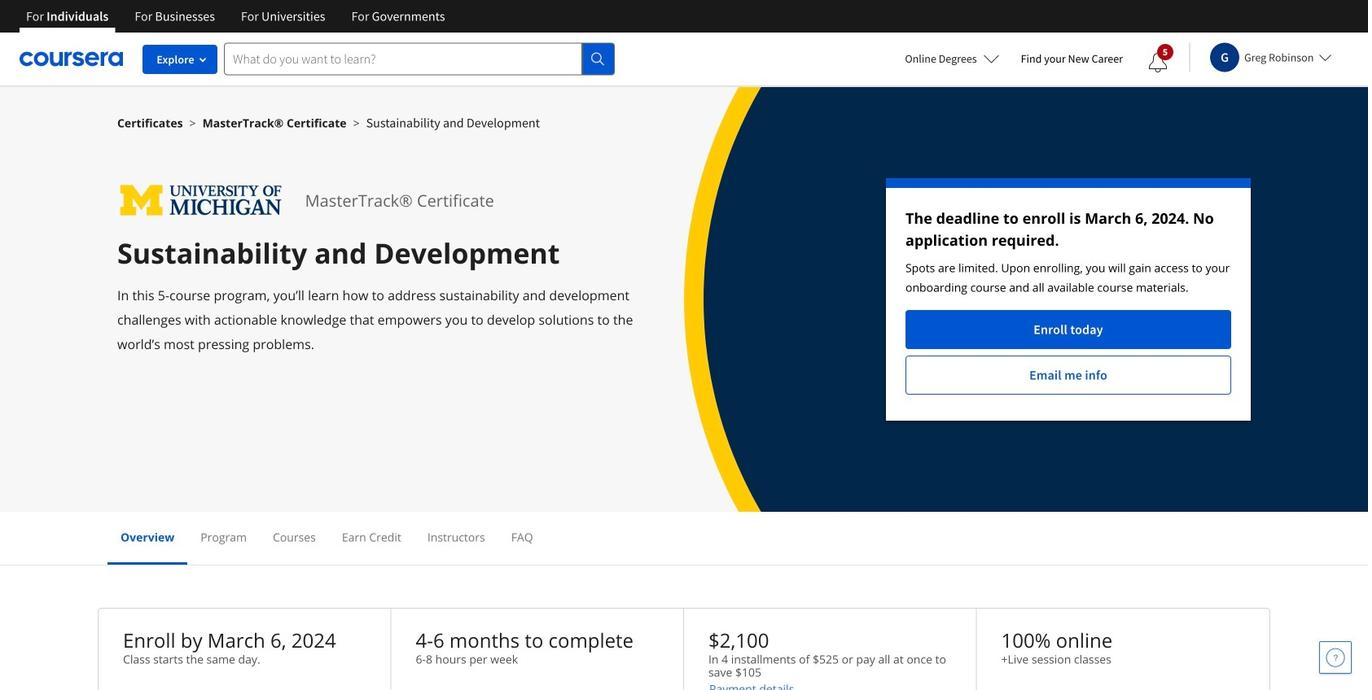 Task type: locate. For each thing, give the bounding box(es) containing it.
status
[[886, 178, 1251, 421]]

None search field
[[224, 43, 615, 75]]

coursera image
[[20, 46, 123, 72]]



Task type: describe. For each thing, give the bounding box(es) containing it.
university of michigan image
[[117, 178, 286, 223]]

certificate menu element
[[108, 512, 1261, 565]]

What do you want to learn? text field
[[224, 43, 582, 75]]

banner navigation
[[13, 0, 458, 33]]

help center image
[[1326, 648, 1346, 668]]



Task type: vqa. For each thing, say whether or not it's contained in the screenshot.
The Introduction To Software Engineering link
no



